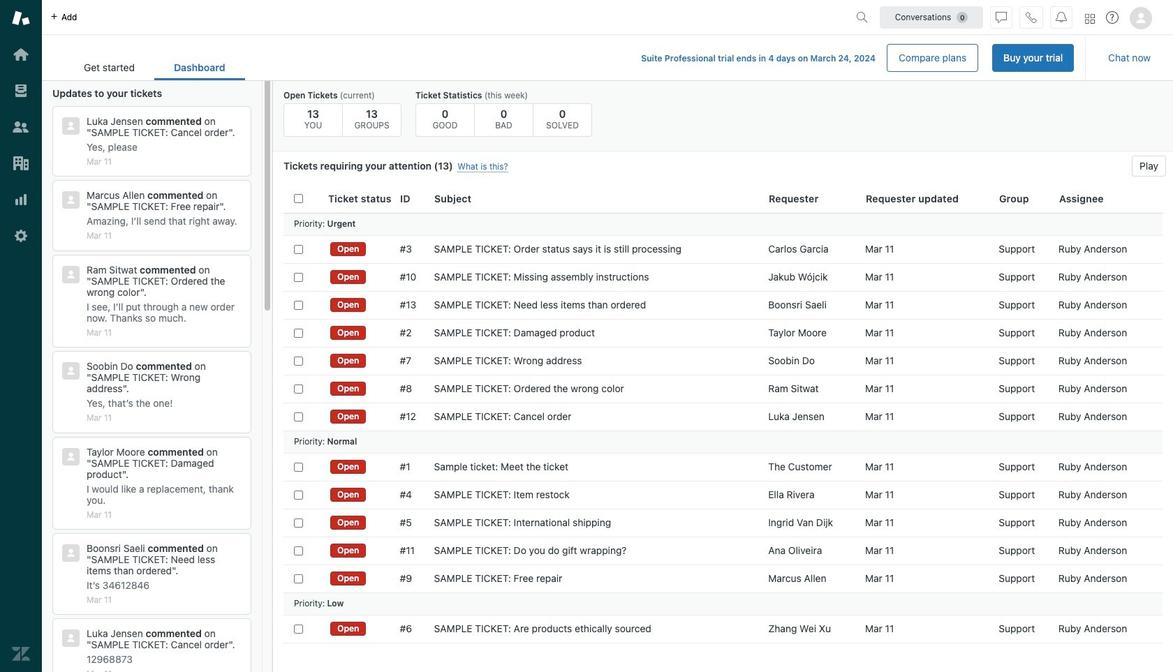 Task type: describe. For each thing, give the bounding box(es) containing it.
views image
[[12, 82, 30, 100]]

zendesk products image
[[1086, 14, 1095, 23]]

get started image
[[12, 45, 30, 64]]



Task type: locate. For each thing, give the bounding box(es) containing it.
tab list
[[64, 54, 245, 80]]

organizations image
[[12, 154, 30, 173]]

main element
[[0, 0, 42, 673]]

customers image
[[12, 118, 30, 136]]

button displays agent's chat status as invisible. image
[[996, 12, 1007, 23]]

March 24, 2024 text field
[[811, 53, 876, 64]]

notifications image
[[1056, 12, 1067, 23]]

grid
[[273, 185, 1174, 673]]

None checkbox
[[294, 245, 303, 254], [294, 301, 303, 310], [294, 329, 303, 338], [294, 357, 303, 366], [294, 413, 303, 422], [294, 519, 303, 528], [294, 245, 303, 254], [294, 301, 303, 310], [294, 329, 303, 338], [294, 357, 303, 366], [294, 413, 303, 422], [294, 519, 303, 528]]

Select All Tickets checkbox
[[294, 194, 303, 203]]

zendesk support image
[[12, 9, 30, 27]]

get help image
[[1107, 11, 1119, 24]]

None checkbox
[[294, 273, 303, 282], [294, 385, 303, 394], [294, 463, 303, 472], [294, 491, 303, 500], [294, 547, 303, 556], [294, 575, 303, 584], [294, 625, 303, 634], [294, 273, 303, 282], [294, 385, 303, 394], [294, 463, 303, 472], [294, 491, 303, 500], [294, 547, 303, 556], [294, 575, 303, 584], [294, 625, 303, 634]]

admin image
[[12, 227, 30, 245]]

zendesk image
[[12, 645, 30, 664]]

tab
[[64, 54, 154, 80]]

reporting image
[[12, 191, 30, 209]]



Task type: vqa. For each thing, say whether or not it's contained in the screenshot.
'Button displays agent's chat status as Online.' image
no



